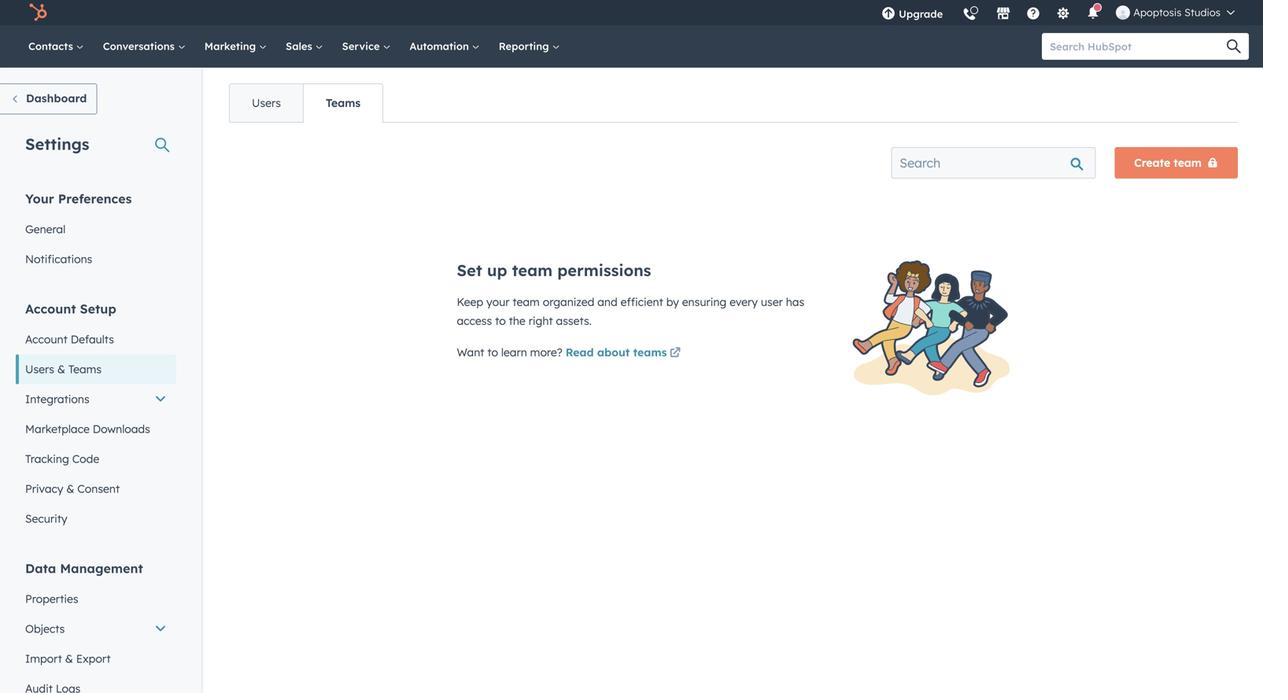 Task type: locate. For each thing, give the bounding box(es) containing it.
notifications
[[25, 252, 92, 266]]

1 vertical spatial &
[[66, 482, 74, 496]]

team right create on the top
[[1174, 156, 1202, 170]]

has
[[786, 295, 805, 309]]

team right up
[[512, 261, 553, 280]]

about
[[597, 346, 630, 359]]

security link
[[16, 504, 176, 534]]

users & teams
[[25, 363, 102, 376]]

settings image
[[1057, 7, 1071, 21]]

2 vertical spatial &
[[65, 652, 73, 666]]

your preferences
[[25, 191, 132, 207]]

tracking
[[25, 452, 69, 466]]

read about teams
[[566, 346, 667, 359]]

service link
[[333, 25, 400, 68]]

defaults
[[71, 333, 114, 346]]

account up account defaults
[[25, 301, 76, 317]]

notifications link
[[16, 244, 176, 274]]

keep your team organized and efficient by ensuring every user has access to the right assets.
[[457, 295, 805, 328]]

1 vertical spatial teams
[[68, 363, 102, 376]]

&
[[57, 363, 65, 376], [66, 482, 74, 496], [65, 652, 73, 666]]

general
[[25, 222, 66, 236]]

1 horizontal spatial teams
[[326, 96, 361, 110]]

account setup
[[25, 301, 116, 317]]

2 account from the top
[[25, 333, 68, 346]]

permissions
[[558, 261, 651, 280]]

privacy
[[25, 482, 63, 496]]

0 vertical spatial to
[[495, 314, 506, 328]]

& for consent
[[66, 482, 74, 496]]

to left the 'learn'
[[488, 346, 498, 359]]

export
[[76, 652, 111, 666]]

import & export
[[25, 652, 111, 666]]

your
[[487, 295, 510, 309]]

objects button
[[16, 614, 176, 644]]

& up integrations
[[57, 363, 65, 376]]

calling icon button
[[957, 2, 983, 25]]

more?
[[530, 346, 563, 359]]

privacy & consent
[[25, 482, 120, 496]]

contacts link
[[19, 25, 93, 68]]

1 vertical spatial team
[[512, 261, 553, 280]]

hubspot link
[[19, 3, 59, 22]]

hubspot image
[[28, 3, 47, 22]]

link opens in a new window image
[[670, 344, 681, 363]]

right
[[529, 314, 553, 328]]

dashboard link
[[0, 83, 97, 115]]

0 vertical spatial users
[[252, 96, 281, 110]]

service
[[342, 40, 383, 53]]

tara schultz image
[[1116, 6, 1131, 20]]

1 horizontal spatial users
[[252, 96, 281, 110]]

Search search field
[[891, 147, 1096, 179]]

to inside keep your team organized and efficient by ensuring every user has access to the right assets.
[[495, 314, 506, 328]]

settings link
[[1047, 0, 1080, 25]]

1 vertical spatial to
[[488, 346, 498, 359]]

& inside data management element
[[65, 652, 73, 666]]

1 account from the top
[[25, 301, 76, 317]]

2 vertical spatial team
[[513, 295, 540, 309]]

organized
[[543, 295, 595, 309]]

account
[[25, 301, 76, 317], [25, 333, 68, 346]]

up
[[487, 261, 507, 280]]

0 vertical spatial account
[[25, 301, 76, 317]]

team
[[1174, 156, 1202, 170], [512, 261, 553, 280], [513, 295, 540, 309]]

account up users & teams on the bottom left of page
[[25, 333, 68, 346]]

the
[[509, 314, 526, 328]]

keep
[[457, 295, 483, 309]]

your
[[25, 191, 54, 207]]

team up "the"
[[513, 295, 540, 309]]

apoptosis studios button
[[1107, 0, 1245, 25]]

1 vertical spatial users
[[25, 363, 54, 376]]

0 vertical spatial team
[[1174, 156, 1202, 170]]

set up team permissions
[[457, 261, 651, 280]]

menu
[[872, 0, 1245, 31]]

0 vertical spatial teams
[[326, 96, 361, 110]]

0 horizontal spatial teams
[[68, 363, 102, 376]]

users for users
[[252, 96, 281, 110]]

reporting link
[[489, 25, 570, 68]]

to left "the"
[[495, 314, 506, 328]]

0 vertical spatial &
[[57, 363, 65, 376]]

objects
[[25, 622, 65, 636]]

conversations link
[[93, 25, 195, 68]]

general link
[[16, 215, 176, 244]]

teams down defaults
[[68, 363, 102, 376]]

0 horizontal spatial users
[[25, 363, 54, 376]]

teams
[[326, 96, 361, 110], [68, 363, 102, 376]]

users down the "marketing" link
[[252, 96, 281, 110]]

1 vertical spatial account
[[25, 333, 68, 346]]

security
[[25, 512, 67, 526]]

teams inside the teams link
[[326, 96, 361, 110]]

link opens in a new window image
[[670, 348, 681, 359]]

team for permissions
[[512, 261, 553, 280]]

account for account defaults
[[25, 333, 68, 346]]

and
[[598, 295, 618, 309]]

users
[[252, 96, 281, 110], [25, 363, 54, 376]]

users inside account setup element
[[25, 363, 54, 376]]

consent
[[77, 482, 120, 496]]

team inside keep your team organized and efficient by ensuring every user has access to the right assets.
[[513, 295, 540, 309]]

& left export
[[65, 652, 73, 666]]

teams down service
[[326, 96, 361, 110]]

teams
[[633, 346, 667, 359]]

to
[[495, 314, 506, 328], [488, 346, 498, 359]]

navigation
[[229, 83, 383, 123]]

user
[[761, 295, 783, 309]]

& right the privacy at the bottom
[[66, 482, 74, 496]]

marketplaces button
[[987, 0, 1020, 25]]

users up integrations
[[25, 363, 54, 376]]

preferences
[[58, 191, 132, 207]]



Task type: describe. For each thing, give the bounding box(es) containing it.
access
[[457, 314, 492, 328]]

account for account setup
[[25, 301, 76, 317]]

search image
[[1227, 39, 1241, 54]]

help image
[[1027, 7, 1041, 21]]

upgrade image
[[882, 7, 896, 21]]

apoptosis
[[1134, 6, 1182, 19]]

read
[[566, 346, 594, 359]]

notifications image
[[1087, 7, 1101, 21]]

marketplace
[[25, 422, 90, 436]]

assets.
[[556, 314, 592, 328]]

import & export link
[[16, 644, 176, 674]]

menu containing apoptosis studios
[[872, 0, 1245, 31]]

marketplace downloads link
[[16, 414, 176, 444]]

marketing
[[205, 40, 259, 53]]

search button
[[1219, 33, 1249, 60]]

integrations
[[25, 392, 90, 406]]

set
[[457, 261, 482, 280]]

code
[[72, 452, 99, 466]]

users for users & teams
[[25, 363, 54, 376]]

import
[[25, 652, 62, 666]]

properties link
[[16, 585, 176, 614]]

& for teams
[[57, 363, 65, 376]]

properties
[[25, 592, 78, 606]]

create team button
[[1115, 147, 1238, 179]]

tracking code link
[[16, 444, 176, 474]]

users & teams link
[[16, 355, 176, 385]]

dashboard
[[26, 91, 87, 105]]

integrations button
[[16, 385, 176, 414]]

tracking code
[[25, 452, 99, 466]]

upgrade
[[899, 7, 943, 20]]

privacy & consent link
[[16, 474, 176, 504]]

account setup element
[[16, 300, 176, 534]]

notifications button
[[1080, 0, 1107, 25]]

sales link
[[276, 25, 333, 68]]

marketplaces image
[[997, 7, 1011, 21]]

team inside create team button
[[1174, 156, 1202, 170]]

create
[[1135, 156, 1171, 170]]

efficient
[[621, 295, 663, 309]]

contacts
[[28, 40, 76, 53]]

settings
[[25, 134, 89, 154]]

calling icon image
[[963, 8, 977, 22]]

studios
[[1185, 6, 1221, 19]]

downloads
[[93, 422, 150, 436]]

want to learn more?
[[457, 346, 566, 359]]

account defaults
[[25, 333, 114, 346]]

data
[[25, 561, 56, 577]]

apoptosis studios
[[1134, 6, 1221, 19]]

every
[[730, 295, 758, 309]]

navigation containing users
[[229, 83, 383, 123]]

reporting
[[499, 40, 552, 53]]

team for organized
[[513, 295, 540, 309]]

users link
[[230, 84, 303, 122]]

learn
[[501, 346, 527, 359]]

read about teams link
[[566, 344, 684, 363]]

account defaults link
[[16, 325, 176, 355]]

marketing link
[[195, 25, 276, 68]]

setup
[[80, 301, 116, 317]]

sales
[[286, 40, 315, 53]]

create team
[[1135, 156, 1202, 170]]

by
[[667, 295, 679, 309]]

marketplace downloads
[[25, 422, 150, 436]]

data management element
[[16, 560, 176, 694]]

ensuring
[[682, 295, 727, 309]]

help button
[[1020, 0, 1047, 25]]

automation
[[410, 40, 472, 53]]

teams link
[[303, 84, 383, 122]]

& for export
[[65, 652, 73, 666]]

conversations
[[103, 40, 178, 53]]

management
[[60, 561, 143, 577]]

your preferences element
[[16, 190, 176, 274]]

teams inside users & teams link
[[68, 363, 102, 376]]

automation link
[[400, 25, 489, 68]]

data management
[[25, 561, 143, 577]]

want
[[457, 346, 485, 359]]

Search HubSpot search field
[[1042, 33, 1235, 60]]



Task type: vqa. For each thing, say whether or not it's contained in the screenshot.
right Users
yes



